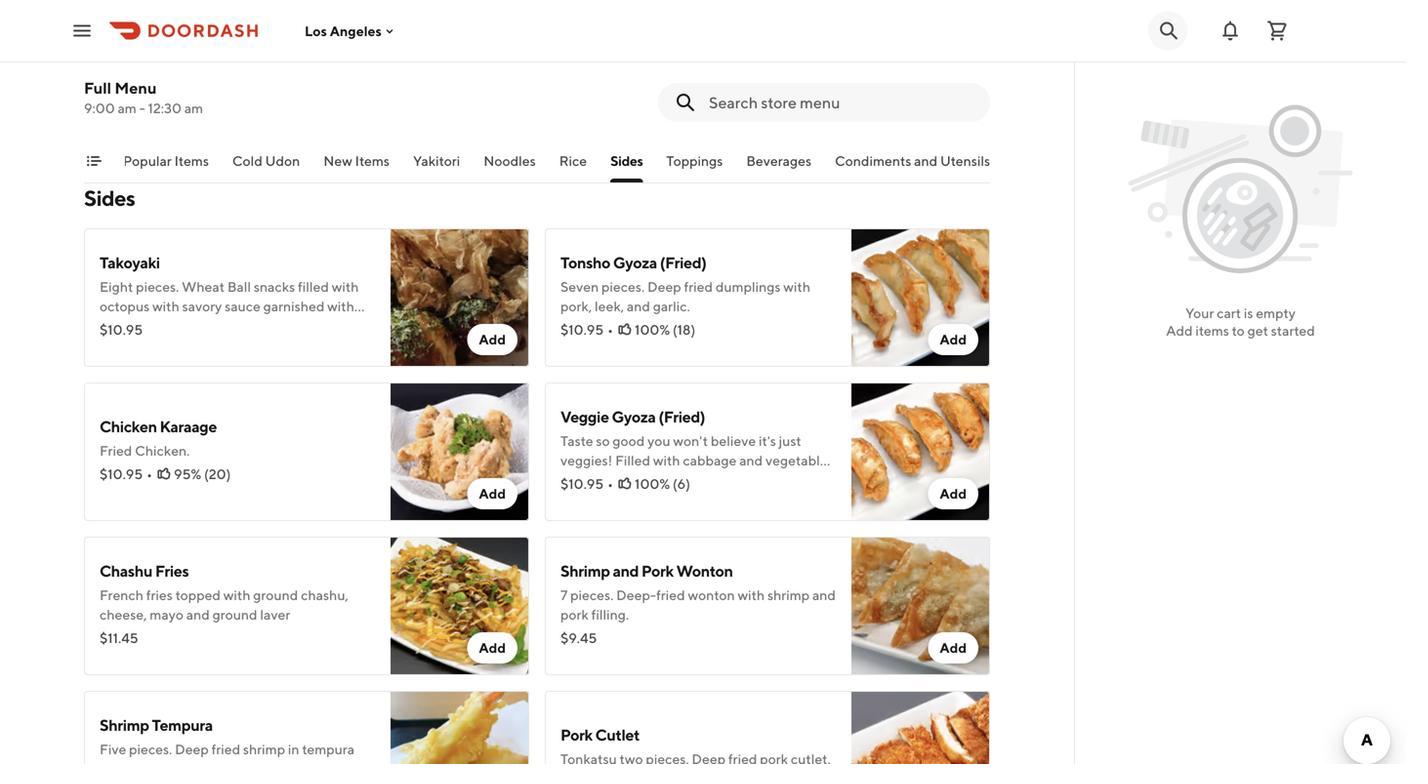 Task type: vqa. For each thing, say whether or not it's contained in the screenshot.
with
yes



Task type: locate. For each thing, give the bounding box(es) containing it.
pork left cutlet on the left of the page
[[561, 726, 593, 745]]

1 horizontal spatial shrimp
[[243, 742, 285, 758]]

am right 12:30
[[184, 100, 203, 116]]

•
[[608, 322, 613, 338], [147, 466, 152, 482], [608, 476, 613, 492]]

$10.95 • for chicken
[[100, 466, 152, 482]]

sides down show menu categories image
[[84, 186, 135, 211]]

2 items from the left
[[355, 153, 390, 169]]

rice
[[163, 15, 194, 34], [559, 153, 587, 169]]

add button
[[467, 324, 518, 355], [928, 324, 979, 355], [467, 479, 518, 510], [928, 479, 979, 510], [467, 633, 518, 664], [928, 633, 979, 664]]

0 vertical spatial tempura
[[267, 41, 319, 57]]

takoyaki image
[[391, 229, 529, 367]]

tonsho
[[561, 253, 610, 272]]

0 vertical spatial sauce
[[322, 41, 358, 57]]

gyoza right tonsho
[[613, 253, 657, 272]]

chicken karaage image
[[391, 383, 529, 522]]

• down chicken.
[[147, 466, 152, 482]]

sauce up green
[[225, 298, 261, 314]]

add button for takoyaki
[[467, 324, 518, 355]]

(fried) inside tonsho gyoza (fried) seven pieces. deep fried dumplings with pork, leek, and garlic.
[[660, 253, 707, 272]]

shrimp
[[131, 41, 173, 57], [768, 587, 810, 604], [243, 742, 285, 758]]

ball
[[227, 279, 251, 295]]

1 items from the left
[[174, 153, 209, 169]]

1 horizontal spatial deep
[[647, 279, 681, 295]]

chashu fries french fries topped with ground chashu, cheese, mayo and ground laver $11.45
[[100, 562, 349, 647]]

am left '-'
[[118, 100, 137, 116]]

cold
[[232, 153, 263, 169]]

tempura inside tempura rice four shrimp tempuras with tempura sauce over rice. $16.70
[[100, 15, 161, 34]]

0 vertical spatial 100%
[[635, 322, 670, 338]]

0 vertical spatial ground
[[253, 587, 298, 604]]

1 vertical spatial (fried)
[[659, 408, 705, 426]]

95%
[[174, 466, 201, 482]]

eight
[[100, 279, 133, 295]]

sauce
[[322, 41, 358, 57], [225, 298, 261, 314]]

100% left (6)
[[635, 476, 670, 492]]

and down savory
[[199, 318, 222, 334]]

garlic.
[[653, 298, 690, 314]]

2 horizontal spatial shrimp
[[768, 587, 810, 604]]

new
[[323, 153, 352, 169]]

0 horizontal spatial deep
[[175, 742, 209, 758]]

and
[[914, 153, 938, 169], [627, 298, 650, 314], [199, 318, 222, 334], [613, 562, 639, 581], [812, 587, 836, 604], [186, 607, 210, 623]]

ground up laver
[[253, 587, 298, 604]]

started
[[1271, 323, 1315, 339]]

and inside button
[[914, 153, 938, 169]]

gyoza for veggie
[[612, 408, 656, 426]]

yakitori button
[[413, 151, 460, 183]]

0 vertical spatial deep
[[647, 279, 681, 295]]

(fried)
[[660, 253, 707, 272], [659, 408, 705, 426]]

add button for tonsho gyoza (fried)
[[928, 324, 979, 355]]

deep up garlic.
[[647, 279, 681, 295]]

$10.95 • down pork,
[[561, 322, 613, 338]]

los angeles
[[305, 23, 382, 39]]

deep inside tonsho gyoza (fried) seven pieces. deep fried dumplings with pork, leek, and garlic.
[[647, 279, 681, 295]]

and right leek,
[[627, 298, 650, 314]]

new items button
[[323, 151, 390, 183]]

0 vertical spatial (fried)
[[660, 253, 707, 272]]

$16.70
[[100, 84, 141, 100]]

and down "topped" at the left bottom of the page
[[186, 607, 210, 623]]

100% for tonsho gyoza (fried)
[[635, 322, 670, 338]]

gyoza inside tonsho gyoza (fried) seven pieces. deep fried dumplings with pork, leek, and garlic.
[[613, 253, 657, 272]]

fried
[[684, 279, 713, 295], [656, 587, 685, 604], [212, 742, 240, 758]]

1 horizontal spatial shrimp
[[561, 562, 610, 581]]

open menu image
[[70, 19, 94, 42]]

rice right noodles
[[559, 153, 587, 169]]

pork cutlet
[[561, 726, 640, 745]]

1 vertical spatial ground
[[212, 607, 257, 623]]

1 vertical spatial deep
[[175, 742, 209, 758]]

mayo
[[150, 607, 184, 623]]

0 horizontal spatial sides
[[84, 186, 135, 211]]

with inside tempura rice four shrimp tempuras with tempura sauce over rice. $16.70
[[237, 41, 264, 57]]

0 vertical spatial shrimp
[[131, 41, 173, 57]]

items
[[174, 153, 209, 169], [355, 153, 390, 169]]

shrimp inside the shrimp tempura five pieces. deep fried shrimp in tempura batter.
[[100, 716, 149, 735]]

chashu fries image
[[391, 537, 529, 676]]

deep
[[647, 279, 681, 295], [175, 742, 209, 758]]

fried inside the shrimp tempura five pieces. deep fried shrimp in tempura batter.
[[212, 742, 240, 758]]

tempura down los
[[267, 41, 319, 57]]

pork inside shrimp and pork wonton 7 pieces. deep-fried wonton with shrimp and pork filling. $9.45
[[642, 562, 674, 581]]

1 vertical spatial shrimp
[[768, 587, 810, 604]]

rice.
[[130, 60, 156, 76]]

1 am from the left
[[118, 100, 137, 116]]

pieces. up leek,
[[602, 279, 645, 295]]

1 vertical spatial gyoza
[[612, 408, 656, 426]]

to
[[1232, 323, 1245, 339]]

veggie gyoza (fried)
[[561, 408, 705, 426]]

five
[[100, 742, 126, 758]]

sides
[[611, 153, 643, 169], [84, 186, 135, 211]]

chashu
[[100, 562, 152, 581]]

items right the popular
[[174, 153, 209, 169]]

12:30
[[148, 100, 182, 116]]

1 vertical spatial 100%
[[635, 476, 670, 492]]

• for chicken
[[147, 466, 152, 482]]

tempura rice image
[[391, 0, 529, 129]]

fried up garlic.
[[684, 279, 713, 295]]

95% (20)
[[174, 466, 231, 482]]

$10.95 • down fried
[[100, 466, 152, 482]]

filling.
[[591, 607, 629, 623]]

with right tempuras
[[237, 41, 264, 57]]

fried inside shrimp and pork wonton 7 pieces. deep-fried wonton with shrimp and pork filling. $9.45
[[656, 587, 685, 604]]

chicken
[[100, 418, 157, 436]]

0 horizontal spatial am
[[118, 100, 137, 116]]

items right "new"
[[355, 153, 390, 169]]

pieces. up batter.
[[129, 742, 172, 758]]

popular items
[[123, 153, 209, 169]]

full
[[84, 79, 111, 97]]

$9.45
[[561, 630, 597, 647]]

$10.95
[[100, 322, 143, 338], [561, 322, 604, 338], [100, 466, 143, 482], [561, 476, 604, 492]]

add for chicken.
[[479, 486, 506, 502]]

deep inside the shrimp tempura five pieces. deep fried shrimp in tempura batter.
[[175, 742, 209, 758]]

0 vertical spatial gyoza
[[613, 253, 657, 272]]

tempura
[[100, 15, 161, 34], [152, 716, 213, 735]]

0 vertical spatial fried
[[684, 279, 713, 295]]

with inside 'chashu fries french fries topped with ground chashu, cheese, mayo and ground laver $11.45'
[[223, 587, 250, 604]]

(fried) up (6)
[[659, 408, 705, 426]]

toppings
[[666, 153, 723, 169]]

9:00
[[84, 100, 115, 116]]

1 vertical spatial sauce
[[225, 298, 261, 314]]

1 horizontal spatial pork
[[642, 562, 674, 581]]

gyoza for tonsho
[[613, 253, 657, 272]]

0 horizontal spatial items
[[174, 153, 209, 169]]

$10.95 • down "veggie"
[[561, 476, 613, 492]]

with right "topped" at the left bottom of the page
[[223, 587, 250, 604]]

100%
[[635, 322, 670, 338], [635, 476, 670, 492]]

sauce inside tempura rice four shrimp tempuras with tempura sauce over rice. $16.70
[[322, 41, 358, 57]]

deep right five
[[175, 742, 209, 758]]

pieces. up pork
[[570, 587, 614, 604]]

shrimp inside shrimp and pork wonton 7 pieces. deep-fried wonton with shrimp and pork filling. $9.45
[[768, 587, 810, 604]]

fried left in
[[212, 742, 240, 758]]

add for fries
[[479, 640, 506, 656]]

sauce down los angeles
[[322, 41, 358, 57]]

• down leek,
[[608, 322, 613, 338]]

1 horizontal spatial sauce
[[322, 41, 358, 57]]

tempura inside the shrimp tempura five pieces. deep fried shrimp in tempura batter.
[[152, 716, 213, 735]]

0 horizontal spatial pork
[[561, 726, 593, 745]]

fried left wonton
[[656, 587, 685, 604]]

$10.95 down pork,
[[561, 322, 604, 338]]

your
[[1186, 305, 1214, 321]]

condiments and utensils
[[835, 153, 990, 169]]

octopus
[[100, 298, 150, 314]]

ground left laver
[[212, 607, 257, 623]]

1 vertical spatial tempura
[[302, 742, 355, 758]]

0 vertical spatial pork
[[642, 562, 674, 581]]

shrimp tempura image
[[391, 691, 529, 765]]

is
[[1244, 305, 1253, 321]]

0 vertical spatial shrimp
[[561, 562, 610, 581]]

1 vertical spatial shrimp
[[100, 716, 149, 735]]

add button for chashu fries
[[467, 633, 518, 664]]

shrimp
[[561, 562, 610, 581], [100, 716, 149, 735]]

shrimp left in
[[243, 742, 285, 758]]

1 vertical spatial tempura
[[152, 716, 213, 735]]

Item Search search field
[[709, 92, 975, 113]]

and up deep-
[[613, 562, 639, 581]]

pieces. down takoyaki
[[136, 279, 179, 295]]

show menu categories image
[[86, 153, 102, 169]]

shrimp up five
[[100, 716, 149, 735]]

pieces.
[[136, 279, 179, 295], [602, 279, 645, 295], [570, 587, 614, 604], [129, 742, 172, 758]]

shrimp up rice.
[[131, 41, 173, 57]]

$10.95 down "veggie"
[[561, 476, 604, 492]]

topped
[[175, 587, 221, 604]]

add button for shrimp and pork wonton
[[928, 633, 979, 664]]

shrimp up the 7
[[561, 562, 610, 581]]

seven
[[561, 279, 599, 295]]

1 100% from the top
[[635, 322, 670, 338]]

0 horizontal spatial sauce
[[225, 298, 261, 314]]

with right wonton
[[738, 587, 765, 604]]

1 vertical spatial fried
[[656, 587, 685, 604]]

pork
[[561, 607, 589, 623]]

green
[[225, 318, 261, 334]]

cutlet
[[595, 726, 640, 745]]

add button for veggie gyoza (fried)
[[928, 479, 979, 510]]

gyoza right "veggie"
[[612, 408, 656, 426]]

shrimp inside the shrimp tempura five pieces. deep fried shrimp in tempura batter.
[[243, 742, 285, 758]]

0 vertical spatial sides
[[611, 153, 643, 169]]

tempuras
[[176, 41, 234, 57]]

1 horizontal spatial sides
[[611, 153, 643, 169]]

deep-
[[616, 587, 656, 604]]

sauce inside takoyaki eight pieces. wheat ball snacks filled with octopus with savory sauce garnished with bonito shavings and green laver.
[[225, 298, 261, 314]]

tempura right in
[[302, 742, 355, 758]]

with right the dumplings
[[784, 279, 811, 295]]

0 vertical spatial tempura
[[100, 15, 161, 34]]

and left utensils
[[914, 153, 938, 169]]

0 vertical spatial rice
[[163, 15, 194, 34]]

cold udon button
[[232, 151, 300, 183]]

(6)
[[673, 476, 690, 492]]

0 horizontal spatial shrimp
[[131, 41, 173, 57]]

2 vertical spatial fried
[[212, 742, 240, 758]]

2 100% from the top
[[635, 476, 670, 492]]

pieces. inside shrimp and pork wonton 7 pieces. deep-fried wonton with shrimp and pork filling. $9.45
[[570, 587, 614, 604]]

sides right rice button
[[611, 153, 643, 169]]

$10.95 • for tonsho
[[561, 322, 613, 338]]

(fried) up garlic.
[[660, 253, 707, 272]]

four
[[100, 41, 128, 57]]

with right filled
[[332, 279, 359, 295]]

fries
[[146, 587, 173, 604]]

2 vertical spatial shrimp
[[243, 742, 285, 758]]

shrimp inside shrimp and pork wonton 7 pieces. deep-fried wonton with shrimp and pork filling. $9.45
[[561, 562, 610, 581]]

gyoza
[[613, 253, 657, 272], [612, 408, 656, 426]]

$10.95 down octopus
[[100, 322, 143, 338]]

ground
[[253, 587, 298, 604], [212, 607, 257, 623]]

1 horizontal spatial rice
[[559, 153, 587, 169]]

$10.95 •
[[561, 322, 613, 338], [100, 466, 152, 482], [561, 476, 613, 492]]

$10.95 down fried
[[100, 466, 143, 482]]

1 horizontal spatial am
[[184, 100, 203, 116]]

1 horizontal spatial items
[[355, 153, 390, 169]]

tonsho gyoza (fried) seven pieces. deep fried dumplings with pork, leek, and garlic.
[[561, 253, 811, 314]]

garnished
[[263, 298, 325, 314]]

pork up deep-
[[642, 562, 674, 581]]

shrimp right wonton
[[768, 587, 810, 604]]

100% down garlic.
[[635, 322, 670, 338]]

fries
[[155, 562, 189, 581]]

bonito
[[100, 318, 140, 334]]

rice up tempuras
[[163, 15, 194, 34]]

0 horizontal spatial shrimp
[[100, 716, 149, 735]]

0 horizontal spatial rice
[[163, 15, 194, 34]]

shrimp for tempura
[[100, 716, 149, 735]]



Task type: describe. For each thing, give the bounding box(es) containing it.
and inside takoyaki eight pieces. wheat ball snacks filled with octopus with savory sauce garnished with bonito shavings and green laver.
[[199, 318, 222, 334]]

snacks
[[254, 279, 295, 295]]

popular items button
[[123, 151, 209, 183]]

shavings
[[143, 318, 196, 334]]

-
[[139, 100, 145, 116]]

add for wheat
[[479, 332, 506, 348]]

rice inside tempura rice four shrimp tempuras with tempura sauce over rice. $16.70
[[163, 15, 194, 34]]

beverages button
[[746, 151, 812, 183]]

pork,
[[561, 298, 592, 314]]

with down filled
[[327, 298, 354, 314]]

french
[[100, 587, 144, 604]]

menu
[[115, 79, 157, 97]]

and left shrimp and pork wonton image
[[812, 587, 836, 604]]

popular
[[123, 153, 172, 169]]

takoyaki
[[100, 253, 160, 272]]

items
[[1196, 323, 1229, 339]]

beverages
[[746, 153, 812, 169]]

1 vertical spatial pork
[[561, 726, 593, 745]]

full menu 9:00 am - 12:30 am
[[84, 79, 203, 116]]

cold udon
[[232, 153, 300, 169]]

wonton
[[676, 562, 733, 581]]

(fried) for tonsho
[[660, 253, 707, 272]]

(20)
[[204, 466, 231, 482]]

batter.
[[100, 761, 140, 765]]

dumplings
[[716, 279, 781, 295]]

0 items, open order cart image
[[1266, 19, 1289, 42]]

new items
[[323, 153, 390, 169]]

tempura inside the shrimp tempura five pieces. deep fried shrimp in tempura batter.
[[302, 742, 355, 758]]

condiments and utensils button
[[835, 151, 990, 183]]

chicken.
[[135, 443, 190, 459]]

$10.95 for veggie gyoza (fried)
[[561, 476, 604, 492]]

2 am from the left
[[184, 100, 203, 116]]

and inside 'chashu fries french fries topped with ground chashu, cheese, mayo and ground laver $11.45'
[[186, 607, 210, 623]]

takoyaki eight pieces. wheat ball snacks filled with octopus with savory sauce garnished with bonito shavings and green laver.
[[100, 253, 359, 334]]

with up shavings
[[152, 298, 179, 314]]

7
[[561, 587, 568, 604]]

los angeles button
[[305, 23, 397, 39]]

over
[[100, 60, 127, 76]]

shrimp inside tempura rice four shrimp tempuras with tempura sauce over rice. $16.70
[[131, 41, 173, 57]]

wonton
[[688, 587, 735, 604]]

laver.
[[264, 318, 296, 334]]

1 vertical spatial sides
[[84, 186, 135, 211]]

pieces. inside takoyaki eight pieces. wheat ball snacks filled with octopus with savory sauce garnished with bonito shavings and green laver.
[[136, 279, 179, 295]]

add for seven
[[940, 332, 967, 348]]

items for new items
[[355, 153, 390, 169]]

• left "100% (6)"
[[608, 476, 613, 492]]

100% for veggie gyoza (fried)
[[635, 476, 670, 492]]

veggie
[[561, 408, 609, 426]]

100% (6)
[[635, 476, 690, 492]]

$10.95 for chicken karaage
[[100, 466, 143, 482]]

• for tonsho
[[608, 322, 613, 338]]

leek,
[[595, 298, 624, 314]]

add for wonton
[[940, 640, 967, 656]]

los
[[305, 23, 327, 39]]

with inside tonsho gyoza (fried) seven pieces. deep fried dumplings with pork, leek, and garlic.
[[784, 279, 811, 295]]

chicken karaage fried chicken.
[[100, 418, 217, 459]]

tempura inside tempura rice four shrimp tempuras with tempura sauce over rice. $16.70
[[267, 41, 319, 57]]

pork cutlet image
[[852, 691, 990, 765]]

fried inside tonsho gyoza (fried) seven pieces. deep fried dumplings with pork, leek, and garlic.
[[684, 279, 713, 295]]

veggie gyoza (fried) image
[[852, 383, 990, 522]]

$11.45
[[100, 630, 138, 647]]

wheat
[[182, 279, 225, 295]]

with inside shrimp and pork wonton 7 pieces. deep-fried wonton with shrimp and pork filling. $9.45
[[738, 587, 765, 604]]

add button for chicken karaage
[[467, 479, 518, 510]]

udon
[[265, 153, 300, 169]]

add inside your cart is empty add items to get started
[[1166, 323, 1193, 339]]

noodles button
[[484, 151, 536, 183]]

100% (18)
[[635, 322, 696, 338]]

get
[[1248, 323, 1269, 339]]

1 vertical spatial rice
[[559, 153, 587, 169]]

chashu,
[[301, 587, 349, 604]]

cart
[[1217, 305, 1241, 321]]

karaage
[[160, 418, 217, 436]]

$10.95 for tonsho gyoza (fried)
[[561, 322, 604, 338]]

toppings button
[[666, 151, 723, 183]]

your cart is empty add items to get started
[[1166, 305, 1315, 339]]

savory
[[182, 298, 222, 314]]

utensils
[[940, 153, 990, 169]]

in
[[288, 742, 299, 758]]

shrimp tempura five pieces. deep fried shrimp in tempura batter.
[[100, 716, 355, 765]]

laver
[[260, 607, 290, 623]]

filled
[[298, 279, 329, 295]]

tempura rice four shrimp tempuras with tempura sauce over rice. $16.70
[[100, 15, 358, 100]]

fried
[[100, 443, 132, 459]]

yakitori
[[413, 153, 460, 169]]

items for popular items
[[174, 153, 209, 169]]

notification bell image
[[1219, 19, 1242, 42]]

empty
[[1256, 305, 1296, 321]]

cheese,
[[100, 607, 147, 623]]

(18)
[[673, 322, 696, 338]]

tonsho gyoza (fried) image
[[852, 229, 990, 367]]

shrimp for and
[[561, 562, 610, 581]]

pieces. inside the shrimp tempura five pieces. deep fried shrimp in tempura batter.
[[129, 742, 172, 758]]

pieces. inside tonsho gyoza (fried) seven pieces. deep fried dumplings with pork, leek, and garlic.
[[602, 279, 645, 295]]

(fried) for veggie
[[659, 408, 705, 426]]

shrimp and pork wonton image
[[852, 537, 990, 676]]

and inside tonsho gyoza (fried) seven pieces. deep fried dumplings with pork, leek, and garlic.
[[627, 298, 650, 314]]

noodles
[[484, 153, 536, 169]]

rice button
[[559, 151, 587, 183]]

angeles
[[330, 23, 382, 39]]

condiments
[[835, 153, 912, 169]]

shrimp and pork wonton 7 pieces. deep-fried wonton with shrimp and pork filling. $9.45
[[561, 562, 836, 647]]



